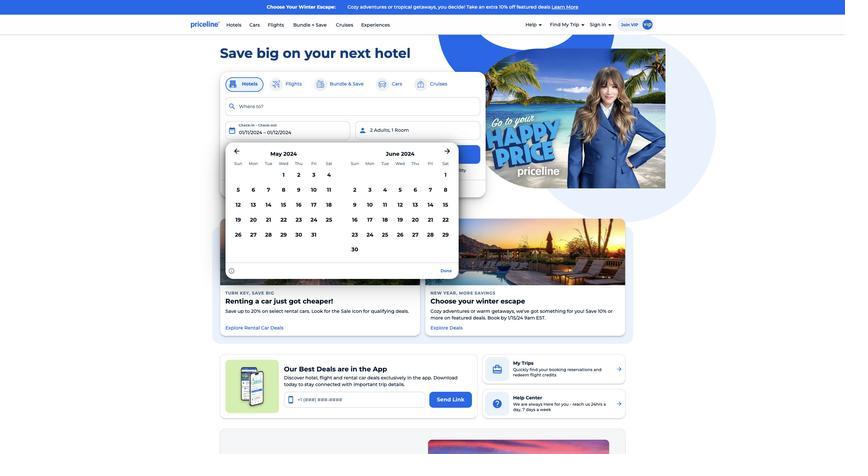Task type: locate. For each thing, give the bounding box(es) containing it.
1 tue from the left
[[265, 161, 272, 166]]

2 20 from the left
[[412, 217, 419, 223]]

1 horizontal spatial up
[[388, 186, 394, 192]]

1 horizontal spatial rental
[[344, 375, 358, 381]]

1 mon from the left
[[249, 161, 258, 166]]

2 15 from the left
[[443, 202, 449, 208]]

0 vertical spatial the
[[332, 309, 340, 315]]

1 horizontal spatial book
[[370, 168, 381, 173]]

flights inside button
[[286, 81, 302, 87]]

4 for may 2024
[[327, 172, 331, 178]]

2 vertical spatial car
[[359, 375, 366, 381]]

0 horizontal spatial 18 button
[[322, 198, 337, 213]]

0 vertical spatial on
[[283, 45, 301, 61]]

12 for june
[[398, 202, 403, 208]]

6
[[252, 187, 255, 193], [414, 187, 417, 193]]

1 29 button from the left
[[276, 228, 291, 243]]

1 6 button from the left
[[246, 183, 261, 198]]

11 for june 2024
[[383, 202, 388, 208]]

1 vertical spatial book
[[293, 186, 306, 192]]

1 horizontal spatial 16
[[352, 217, 358, 223]]

1 19 from the left
[[236, 217, 241, 223]]

find
[[550, 22, 561, 28], [397, 151, 409, 158]]

19 button for may
[[231, 213, 246, 228]]

your up credits
[[539, 368, 549, 373]]

cozy up cruises link
[[348, 4, 359, 10]]

1 horizontal spatial help
[[526, 22, 537, 28]]

1 horizontal spatial 14 button
[[423, 198, 438, 213]]

1 horizontal spatial your
[[411, 151, 423, 158]]

1 horizontal spatial 21 button
[[423, 213, 438, 228]]

to left $625
[[396, 186, 400, 192]]

25 button
[[322, 213, 337, 228], [378, 228, 393, 243]]

0 horizontal spatial 9 button
[[291, 183, 307, 198]]

for inside new year, more savings choose your winter escape cozy adventures or warm getaways, we've got something for you! save 10% or more on featured deals. book by 1/15/24 9am est.
[[567, 309, 574, 315]]

day,
[[514, 408, 522, 413]]

2 19 button from the left
[[393, 213, 408, 228]]

2 29 from the left
[[443, 232, 449, 238]]

deals. right qualifying
[[396, 309, 409, 315]]

1 horizontal spatial 10
[[367, 202, 373, 208]]

1 horizontal spatial 4
[[384, 187, 387, 193]]

1 sat from the left
[[326, 161, 333, 166]]

1 horizontal spatial 11
[[383, 202, 388, 208]]

wed for may
[[279, 161, 289, 166]]

up down renting
[[238, 309, 244, 315]]

11 button right the of
[[322, 183, 337, 198]]

0 horizontal spatial sat
[[326, 161, 333, 166]]

1 26 from the left
[[235, 232, 242, 238]]

3 up the of
[[313, 172, 316, 178]]

2 27 from the left
[[413, 232, 419, 238]]

30 button
[[291, 228, 307, 243], [348, 243, 363, 258]]

15 for may 2024
[[281, 202, 287, 208]]

adventures inside new year, more savings choose your winter escape cozy adventures or warm getaways, we've got something for you! save 10% or more on featured deals. book by 1/15/24 9am est.
[[443, 309, 470, 315]]

20 button
[[246, 213, 261, 228], [408, 213, 423, 228]]

20%
[[251, 309, 261, 315]]

21 for may 2024
[[266, 217, 271, 223]]

help inside dropdown button
[[526, 22, 537, 28]]

mon for may
[[249, 161, 258, 166]]

the left app.
[[413, 375, 421, 381]]

1 vertical spatial 30
[[352, 247, 359, 253]]

0 horizontal spatial 23 button
[[291, 213, 307, 228]]

find inside dropdown button
[[550, 22, 561, 28]]

0 horizontal spatial getaways,
[[414, 4, 437, 10]]

save inside new year, more savings choose your winter escape cozy adventures or warm getaways, we've got something for you! save 10% or more on featured deals. book by 1/15/24 9am est.
[[586, 309, 597, 315]]

you left - at right
[[562, 402, 569, 407]]

book for book a hotel with free cancellation for flexibility
[[370, 168, 381, 173]]

find up 'free'
[[397, 151, 409, 158]]

1 8 from the left
[[282, 187, 286, 193]]

1 vertical spatial 4
[[384, 187, 387, 193]]

sign in button
[[590, 16, 612, 34]]

1 7 button from the left
[[261, 183, 276, 198]]

25 for may 2024
[[326, 217, 332, 223]]

deals. down warm
[[473, 315, 487, 321]]

3 button up the of
[[307, 168, 322, 183]]

2 28 from the left
[[428, 232, 434, 238]]

fri up cancellation
[[428, 161, 433, 166]]

and inside our best deals are in the app discover hotel, flight and rental car deals exclusively in the app. download today to stay connected with important trip details.
[[334, 375, 343, 381]]

15
[[281, 202, 287, 208], [443, 202, 449, 208]]

june 2024
[[386, 151, 415, 157]]

book up save
[[370, 168, 381, 173]]

center
[[526, 395, 543, 401]]

2 29 button from the left
[[438, 228, 454, 243]]

show march 2024 image
[[233, 147, 241, 155]]

on inside new year, more savings choose your winter escape cozy adventures or warm getaways, we've got something for you! save 10% or more on featured deals. book by 1/15/24 9am est.
[[445, 315, 451, 321]]

2024 right may at the left of page
[[284, 151, 297, 157]]

2 13 button from the left
[[408, 198, 423, 213]]

1 vertical spatial 11
[[383, 202, 388, 208]]

rental left cars.
[[285, 309, 299, 315]]

2 wed from the left
[[396, 161, 405, 166]]

all
[[307, 186, 312, 192]]

wed down june 2024
[[396, 161, 405, 166]]

9 button
[[291, 183, 307, 198], [348, 198, 363, 213]]

and for once
[[366, 186, 375, 192]]

2 5 from the left
[[399, 187, 402, 193]]

here
[[544, 402, 554, 407]]

1/15/24
[[508, 315, 524, 321]]

getaways, up by
[[492, 309, 515, 315]]

1 horizontal spatial 17 button
[[363, 213, 378, 228]]

2 6 button from the left
[[408, 183, 423, 198]]

sat up hotels
[[326, 161, 333, 166]]

1 horizontal spatial 19
[[398, 217, 403, 223]]

mon for june
[[366, 161, 375, 166]]

1 for may 2024
[[283, 172, 285, 178]]

deals for decide!
[[538, 4, 551, 10]]

book all of your hotels at once and save up to $625 link
[[293, 186, 413, 192]]

4 button up hotels
[[322, 168, 337, 183]]

1 vertical spatial help
[[514, 395, 525, 401]]

deals inside our best deals are in the app discover hotel, flight and rental car deals exclusively in the app. download today to stay connected with important trip details.
[[368, 375, 380, 381]]

featured right off
[[517, 4, 537, 10]]

2 thu from the left
[[412, 161, 420, 166]]

1 horizontal spatial thu
[[412, 161, 420, 166]]

2 20 button from the left
[[408, 213, 423, 228]]

or
[[388, 4, 393, 10], [471, 309, 476, 315], [608, 309, 613, 315]]

save down renting
[[226, 309, 237, 315]]

2 fri from the left
[[428, 161, 433, 166]]

1 20 from the left
[[250, 217, 257, 223]]

1 1 button from the left
[[276, 168, 291, 183]]

13 button for may 2024
[[246, 198, 261, 213]]

1 horizontal spatial deals
[[538, 4, 551, 10]]

9 for may 2024
[[297, 187, 301, 193]]

2 for may 2024
[[297, 172, 301, 178]]

1 vertical spatial up
[[238, 309, 244, 315]]

for left flexibility
[[442, 168, 447, 173]]

car right add
[[300, 152, 306, 157]]

18 button for may 2024
[[322, 198, 337, 213]]

+ down winter
[[312, 22, 315, 28]]

6 button for may 2024
[[246, 183, 261, 198]]

key,
[[240, 291, 251, 296]]

or left warm
[[471, 309, 476, 315]]

22
[[281, 217, 287, 223], [443, 217, 449, 223]]

1 thu from the left
[[295, 161, 303, 166]]

1 22 button from the left
[[276, 213, 291, 228]]

1 horizontal spatial wed
[[396, 161, 405, 166]]

10%
[[499, 4, 508, 10], [598, 309, 607, 315]]

2 right at
[[354, 187, 357, 193]]

1 1 from the left
[[283, 172, 285, 178]]

4 left $625
[[384, 187, 387, 193]]

14 for may 2024
[[266, 202, 272, 208]]

2 tue from the left
[[382, 161, 389, 166]]

2 22 button from the left
[[438, 213, 454, 228]]

1 14 button from the left
[[261, 198, 276, 213]]

on right '20%'
[[262, 309, 268, 315]]

0 horizontal spatial hotels
[[227, 22, 242, 28]]

None field
[[226, 97, 481, 116]]

0 vertical spatial 2
[[297, 172, 301, 178]]

27 button for may 2024
[[246, 228, 261, 243]]

2 2024 from the left
[[401, 151, 415, 157]]

car
[[300, 152, 306, 157], [261, 298, 272, 306], [359, 375, 366, 381]]

flight inside the 'my trips quickly find your booking reservations and redeem flight credits'
[[531, 373, 542, 378]]

1 sun from the left
[[234, 161, 242, 166]]

18 button down hotels
[[322, 198, 337, 213]]

0 vertical spatial 11
[[327, 187, 331, 193]]

1 horizontal spatial are
[[522, 402, 528, 407]]

3 button for june 2024
[[363, 183, 378, 198]]

2 19 from the left
[[398, 217, 403, 223]]

26 button
[[231, 228, 246, 243], [393, 228, 408, 243]]

28 button for june 2024
[[423, 228, 438, 243]]

wed for june
[[396, 161, 405, 166]]

1 27 button from the left
[[246, 228, 261, 243]]

1 28 button from the left
[[261, 228, 276, 243]]

24 button for may 2024
[[307, 213, 322, 228]]

book left 'all'
[[293, 186, 306, 192]]

deals.
[[396, 309, 409, 315], [473, 315, 487, 321]]

2 21 button from the left
[[423, 213, 438, 228]]

cruises link
[[336, 22, 354, 28]]

1 vertical spatial 17
[[368, 217, 373, 223]]

2 14 from the left
[[428, 202, 434, 208]]

find your hotel button
[[356, 145, 481, 164]]

bundle left may at the left of page
[[239, 151, 256, 157]]

wed down may 2024
[[279, 161, 289, 166]]

1 12 button from the left
[[231, 198, 246, 213]]

we
[[514, 402, 520, 407]]

rental inside 'turn key, save big renting a car just got cheaper! save up to 20% on select rental cars. look for the sale icon for qualifying deals.'
[[285, 309, 299, 315]]

14 for june 2024
[[428, 202, 434, 208]]

10 left hotels
[[311, 187, 317, 193]]

bundle left &
[[330, 81, 347, 87]]

30 for may 2024
[[296, 232, 302, 238]]

30
[[296, 232, 302, 238], [352, 247, 359, 253]]

1 horizontal spatial 24
[[367, 232, 374, 238]]

in inside button
[[602, 22, 607, 28]]

your inside button
[[411, 151, 423, 158]]

app.
[[422, 375, 433, 381]]

0 vertical spatial flights
[[268, 22, 284, 28]]

deals up important
[[368, 375, 380, 381]]

and up "connected"
[[334, 375, 343, 381]]

12 button for may
[[231, 198, 246, 213]]

7 button
[[261, 183, 276, 198], [423, 183, 438, 198]]

june
[[386, 151, 400, 157]]

0 horizontal spatial 5
[[237, 187, 240, 193]]

adventures down year,
[[443, 309, 470, 315]]

your left winter
[[286, 4, 298, 10]]

1 wed from the left
[[279, 161, 289, 166]]

find my trip
[[550, 22, 580, 28]]

are inside our best deals are in the app discover hotel, flight and rental car deals exclusively in the app. download today to stay connected with important trip details.
[[338, 366, 349, 374]]

2 28 button from the left
[[423, 228, 438, 243]]

cars link
[[250, 22, 260, 28]]

0 vertical spatial 25
[[326, 217, 332, 223]]

in right "sign"
[[602, 22, 607, 28]]

15 button for june 2024
[[438, 198, 454, 213]]

2 explore from the left
[[431, 325, 449, 331]]

got up 9am
[[531, 309, 539, 315]]

0 horizontal spatial find
[[397, 151, 409, 158]]

Check-in - Check-out field
[[226, 121, 350, 140]]

3 button right at
[[363, 183, 378, 198]]

0 horizontal spatial 22
[[281, 217, 287, 223]]

my inside the 'my trips quickly find your booking reservations and redeem flight credits'
[[514, 361, 521, 367]]

1 vertical spatial to
[[245, 309, 250, 315]]

flights
[[268, 22, 284, 28], [286, 81, 302, 87]]

book for book all of your hotels at once and save up to $625
[[293, 186, 306, 192]]

2 6 from the left
[[414, 187, 417, 193]]

2 13 from the left
[[413, 202, 418, 208]]

1 19 button from the left
[[231, 213, 246, 228]]

0 horizontal spatial tue
[[265, 161, 272, 166]]

23 for june 2024
[[352, 232, 358, 238]]

1 horizontal spatial 28
[[428, 232, 434, 238]]

and inside the 'my trips quickly find your booking reservations and redeem flight credits'
[[594, 368, 602, 373]]

0 horizontal spatial in
[[351, 366, 358, 374]]

fri up the of
[[312, 161, 317, 166]]

23 button
[[291, 213, 307, 228], [348, 228, 363, 243]]

help inside the help center we are always here for you - reach us 24hrs a day, 7 days a week
[[514, 395, 525, 401]]

2 button for june 2024
[[348, 183, 363, 198]]

27 for june 2024
[[413, 232, 419, 238]]

1 left flexibility
[[445, 172, 447, 178]]

17 for may 2024
[[311, 202, 317, 208]]

21 button
[[261, 213, 276, 228], [423, 213, 438, 228]]

2 12 from the left
[[398, 202, 403, 208]]

25 button for june 2024
[[378, 228, 393, 243]]

23 for may 2024
[[296, 217, 302, 223]]

2 for june 2024
[[354, 187, 357, 193]]

a down save
[[255, 298, 259, 306]]

9 down book all of your hotels at once and save up to $625 link
[[353, 202, 357, 208]]

my inside dropdown button
[[562, 22, 569, 28]]

thu down add a car
[[295, 161, 303, 166]]

2 5 button from the left
[[393, 183, 408, 198]]

5 button for june
[[393, 183, 408, 198]]

13 button
[[246, 198, 261, 213], [408, 198, 423, 213]]

0 vertical spatial hotels
[[227, 22, 242, 28]]

0 horizontal spatial 16
[[296, 202, 302, 208]]

1 horizontal spatial cruises
[[430, 81, 448, 87]]

1 15 from the left
[[281, 202, 287, 208]]

1 button down may 2024
[[276, 168, 291, 183]]

to left stay
[[299, 382, 304, 388]]

up right save
[[388, 186, 394, 192]]

a right the 24hrs
[[604, 402, 607, 407]]

10 down book all of your hotels at once and save up to $625 link
[[367, 202, 373, 208]]

deals left the 'learn'
[[538, 4, 551, 10]]

car inside 'turn key, save big renting a car just got cheaper! save up to 20% on select rental cars. look for the sale icon for qualifying deals.'
[[261, 298, 272, 306]]

2024 for june 2024
[[401, 151, 415, 157]]

download
[[434, 375, 458, 381]]

11 for may 2024
[[327, 187, 331, 193]]

16 button for june 2024
[[348, 213, 363, 228]]

3 for june 2024
[[369, 187, 372, 193]]

choose
[[267, 4, 285, 10], [431, 298, 457, 306]]

2 button
[[291, 168, 307, 183], [348, 183, 363, 198]]

0 horizontal spatial 19
[[236, 217, 241, 223]]

flight for quickly
[[531, 373, 542, 378]]

hotel down june
[[385, 168, 396, 173]]

1 horizontal spatial flight
[[531, 373, 542, 378]]

1 vertical spatial bundle + save
[[239, 151, 273, 157]]

hotels inside button
[[242, 81, 258, 87]]

0 vertical spatial to
[[396, 186, 400, 192]]

or right you!
[[608, 309, 613, 315]]

8
[[282, 187, 286, 193], [444, 187, 448, 193]]

got up cars.
[[289, 298, 301, 306]]

explore left the rental at the bottom of page
[[226, 325, 243, 331]]

thu up book a hotel with free cancellation for flexibility
[[412, 161, 420, 166]]

24
[[311, 217, 318, 223], [367, 232, 374, 238]]

0 horizontal spatial 1
[[283, 172, 285, 178]]

1 27 from the left
[[250, 232, 257, 238]]

my
[[562, 22, 569, 28], [514, 361, 521, 367]]

25 button for may 2024
[[322, 213, 337, 228]]

your inside new year, more savings choose your winter escape cozy adventures or warm getaways, we've got something for you! save 10% or more on featured deals. book by 1/15/24 9am est.
[[459, 298, 475, 306]]

20 for june 2024
[[412, 217, 419, 223]]

2 1 button from the left
[[438, 168, 454, 183]]

20 button for june 2024
[[408, 213, 423, 228]]

1 5 from the left
[[237, 187, 240, 193]]

your inside the 'my trips quickly find your booking reservations and redeem flight credits'
[[539, 368, 549, 373]]

cars.
[[300, 309, 310, 315]]

1 26 button from the left
[[231, 228, 246, 243]]

1 horizontal spatial adventures
[[443, 309, 470, 315]]

cozy
[[348, 4, 359, 10], [431, 309, 442, 315]]

show june 2024 image
[[444, 147, 452, 155]]

2 sun from the left
[[351, 161, 359, 166]]

1 horizontal spatial 6
[[414, 187, 417, 193]]

29 for june 2024
[[443, 232, 449, 238]]

adventures
[[360, 4, 387, 10], [443, 309, 470, 315]]

winter
[[299, 4, 316, 10]]

0 horizontal spatial 14 button
[[261, 198, 276, 213]]

are up "connected"
[[338, 366, 349, 374]]

10 for may 2024
[[311, 187, 317, 193]]

icon
[[352, 309, 362, 315]]

0 horizontal spatial 19 button
[[231, 213, 246, 228]]

0 horizontal spatial 28
[[265, 232, 272, 238]]

qualifying
[[371, 309, 395, 315]]

2 sat from the left
[[443, 161, 449, 166]]

and
[[366, 186, 375, 192], [594, 368, 602, 373], [334, 375, 343, 381]]

learn
[[552, 4, 565, 10]]

0 horizontal spatial deals.
[[396, 309, 409, 315]]

2 vertical spatial and
[[334, 375, 343, 381]]

0 horizontal spatial deals
[[368, 375, 380, 381]]

1 vertical spatial you
[[562, 402, 569, 407]]

2 21 from the left
[[428, 217, 433, 223]]

23 button for june 2024
[[348, 228, 363, 243]]

2 27 button from the left
[[408, 228, 423, 243]]

trip
[[379, 382, 387, 388]]

for inside the help center we are always here for you - reach us 24hrs a day, 7 days a week
[[555, 402, 561, 407]]

27 for may 2024
[[250, 232, 257, 238]]

16 for june 2024
[[352, 217, 358, 223]]

us
[[586, 402, 591, 407]]

got inside 'turn key, save big renting a car just got cheaper! save up to 20% on select rental cars. look for the sale icon for qualifying deals.'
[[289, 298, 301, 306]]

0 horizontal spatial 21 button
[[261, 213, 276, 228]]

save right you!
[[586, 309, 597, 315]]

4 button
[[322, 168, 337, 183], [378, 183, 393, 198]]

are inside the help center we are always here for you - reach us 24hrs a day, 7 days a week
[[522, 402, 528, 407]]

18 button down save
[[378, 213, 393, 228]]

a down always
[[537, 408, 539, 413]]

flight inside our best deals are in the app discover hotel, flight and rental car deals exclusively in the app. download today to stay connected with important trip details.
[[320, 375, 333, 381]]

1 vertical spatial cozy
[[431, 309, 442, 315]]

1 button down show june 2024 image
[[438, 168, 454, 183]]

2 14 button from the left
[[423, 198, 438, 213]]

2 button down add a car
[[291, 168, 307, 183]]

save down escape:
[[316, 22, 327, 28]]

find for find my trip
[[550, 22, 561, 28]]

you
[[438, 4, 447, 10], [562, 402, 569, 407]]

1 14 from the left
[[266, 202, 272, 208]]

2024
[[284, 151, 297, 157], [401, 151, 415, 157]]

0 horizontal spatial on
[[262, 309, 268, 315]]

choose up flights link
[[267, 4, 285, 10]]

1 horizontal spatial 2
[[354, 187, 357, 193]]

0 horizontal spatial book
[[293, 186, 306, 192]]

featured
[[517, 4, 537, 10], [452, 315, 472, 321]]

1 2024 from the left
[[284, 151, 297, 157]]

flight for deals
[[320, 375, 333, 381]]

16
[[296, 202, 302, 208], [352, 217, 358, 223]]

to
[[396, 186, 400, 192], [245, 309, 250, 315], [299, 382, 304, 388]]

23
[[296, 217, 302, 223], [352, 232, 358, 238]]

0 horizontal spatial 25 button
[[322, 213, 337, 228]]

0 horizontal spatial 30 button
[[291, 228, 307, 243]]

1 22 from the left
[[281, 217, 287, 223]]

0 horizontal spatial 12 button
[[231, 198, 246, 213]]

1 5 button from the left
[[231, 183, 246, 198]]

flight up "connected"
[[320, 375, 333, 381]]

26 for june
[[397, 232, 404, 238]]

are right we
[[522, 402, 528, 407]]

1 29 from the left
[[281, 232, 287, 238]]

2 button right hotels
[[348, 183, 363, 198]]

1 13 from the left
[[251, 202, 256, 208]]

fri for may 2024
[[312, 161, 317, 166]]

1 21 button from the left
[[261, 213, 276, 228]]

18 for may 2024
[[327, 202, 332, 208]]

tue
[[265, 161, 272, 166], [382, 161, 389, 166]]

15 button
[[276, 198, 291, 213], [438, 198, 454, 213]]

sat for may 2024
[[326, 161, 333, 166]]

9 button for june 2024
[[348, 198, 363, 213]]

0 vertical spatial you
[[438, 4, 447, 10]]

1 vertical spatial 2
[[354, 187, 357, 193]]

0 vertical spatial in
[[602, 22, 607, 28]]

1 21 from the left
[[266, 217, 271, 223]]

18 for june 2024
[[383, 217, 388, 223]]

1 for june 2024
[[445, 172, 447, 178]]

book left by
[[488, 315, 500, 321]]

0 horizontal spatial cozy
[[348, 4, 359, 10]]

0 horizontal spatial and
[[334, 375, 343, 381]]

2 15 button from the left
[[438, 198, 454, 213]]

your for choose
[[286, 4, 298, 10]]

rental up important
[[344, 375, 358, 381]]

22 button
[[276, 213, 291, 228], [438, 213, 454, 228]]

explore for choose your winter escape
[[431, 325, 449, 331]]

26 button for may
[[231, 228, 246, 243]]

stay
[[305, 382, 314, 388]]

1 12 from the left
[[236, 202, 241, 208]]

and for reservations
[[594, 368, 602, 373]]

1 explore from the left
[[226, 325, 243, 331]]

1 horizontal spatial 2024
[[401, 151, 415, 157]]

0 horizontal spatial 2 button
[[291, 168, 307, 183]]

big
[[257, 45, 279, 61]]

sun down show march 2024 image
[[234, 161, 242, 166]]

your down more
[[459, 298, 475, 306]]

1 13 button from the left
[[246, 198, 261, 213]]

1 horizontal spatial 3 button
[[363, 183, 378, 198]]

17 for june 2024
[[368, 217, 373, 223]]

adventures up the experiences link
[[360, 4, 387, 10]]

3 left save
[[369, 187, 372, 193]]

31 button
[[307, 228, 322, 243]]

11 down save
[[383, 202, 388, 208]]

my left trip
[[562, 22, 569, 28]]

0 horizontal spatial 17 button
[[307, 198, 322, 213]]

my trips quickly find your booking reservations and redeem flight credits
[[514, 361, 602, 378]]

2 22 from the left
[[443, 217, 449, 223]]

12 button for june
[[393, 198, 408, 213]]

reservations
[[568, 368, 593, 373]]

4 button left $625
[[378, 183, 393, 198]]

rental
[[285, 309, 299, 315], [344, 375, 358, 381]]

1 vertical spatial 25
[[382, 232, 389, 238]]

with inside our best deals are in the app discover hotel, flight and rental car deals exclusively in the app. download today to stay connected with important trip details.
[[342, 382, 353, 388]]

in up important
[[351, 366, 358, 374]]

and right reservations
[[594, 368, 602, 373]]

1 8 button from the left
[[276, 183, 291, 198]]

1 horizontal spatial 26 button
[[393, 228, 408, 243]]

+ left may at the left of page
[[258, 151, 261, 157]]

9 left 'all'
[[297, 187, 301, 193]]

sun for may
[[234, 161, 242, 166]]

2 7 button from the left
[[423, 183, 438, 198]]

in right exclusively
[[408, 375, 412, 381]]

up inside 'turn key, save big renting a car just got cheaper! save up to 20% on select rental cars. look for the sale icon for qualifying deals.'
[[238, 309, 244, 315]]

save inside 'turn key, save big renting a car just got cheaper! save up to 20% on select rental cars. look for the sale icon for qualifying deals.'
[[226, 309, 237, 315]]

on right big
[[283, 45, 301, 61]]

0 horizontal spatial my
[[514, 361, 521, 367]]

2 mon from the left
[[366, 161, 375, 166]]

for
[[442, 168, 447, 173], [324, 309, 331, 315], [364, 309, 370, 315], [567, 309, 574, 315], [555, 402, 561, 407]]

1 vertical spatial 10%
[[598, 309, 607, 315]]

20 for may 2024
[[250, 217, 257, 223]]

you left decide!
[[438, 4, 447, 10]]

for right look
[[324, 309, 331, 315]]

bundle + save link
[[292, 22, 328, 28]]

1 28 from the left
[[265, 232, 272, 238]]

2024 right june
[[401, 151, 415, 157]]

1 horizontal spatial 17
[[368, 217, 373, 223]]

1 horizontal spatial 29
[[443, 232, 449, 238]]

featured inside new year, more savings choose your winter escape cozy adventures or warm getaways, we've got something for you! save 10% or more on featured deals. book by 1/15/24 9am est.
[[452, 315, 472, 321]]

1 20 button from the left
[[246, 213, 261, 228]]

2 1 from the left
[[445, 172, 447, 178]]

1 down may 2024
[[283, 172, 285, 178]]

explore for renting a car just got cheaper!
[[226, 325, 243, 331]]

cozy inside new year, more savings choose your winter escape cozy adventures or warm getaways, we've got something for you! save 10% or more on featured deals. book by 1/15/24 9am est.
[[431, 309, 442, 315]]

cruises inside "button"
[[430, 81, 448, 87]]

mon
[[249, 161, 258, 166], [366, 161, 375, 166]]

9 button down book all of your hotels at once and save up to $625 link
[[348, 198, 363, 213]]

1 vertical spatial on
[[262, 309, 268, 315]]

0 vertical spatial 18
[[327, 202, 332, 208]]

bundle
[[294, 22, 311, 28], [330, 81, 347, 87], [239, 151, 256, 157]]

an
[[479, 4, 485, 10]]

deals
[[538, 4, 551, 10], [368, 375, 380, 381]]

30 button for may 2024
[[291, 228, 307, 243]]

17 button for june 2024
[[363, 213, 378, 228]]

to left '20%'
[[245, 309, 250, 315]]

find for find your hotel
[[397, 151, 409, 158]]

find down the 'learn'
[[550, 22, 561, 28]]

2 down add a car
[[297, 172, 301, 178]]

week
[[541, 408, 552, 413]]

look
[[312, 309, 323, 315]]

2024 for may 2024
[[284, 151, 297, 157]]

19 button for june
[[393, 213, 408, 228]]

off
[[509, 4, 516, 10]]

sun up book all of your hotels at once and save up to $625
[[351, 161, 359, 166]]

on up explore deals
[[445, 315, 451, 321]]

1 6 from the left
[[252, 187, 255, 193]]

bundle down "choose your winter escape:"
[[294, 22, 311, 28]]

take
[[467, 4, 478, 10]]

2 8 button from the left
[[438, 183, 454, 198]]

1 horizontal spatial 30 button
[[348, 243, 363, 258]]

19 for june
[[398, 217, 403, 223]]

flexibility
[[448, 168, 466, 173]]

1 horizontal spatial 10%
[[598, 309, 607, 315]]

2 12 button from the left
[[393, 198, 408, 213]]

27 button for june 2024
[[408, 228, 423, 243]]

0 vertical spatial and
[[366, 186, 375, 192]]

10% left off
[[499, 4, 508, 10]]

app
[[373, 366, 387, 374]]

2 8 from the left
[[444, 187, 448, 193]]

find inside button
[[397, 151, 409, 158]]

for right "icon"
[[364, 309, 370, 315]]

0 horizontal spatial 4
[[327, 172, 331, 178]]

1 vertical spatial 16
[[352, 217, 358, 223]]

1 horizontal spatial 18
[[383, 217, 388, 223]]

with left 'free'
[[397, 168, 406, 173]]

2 26 from the left
[[397, 232, 404, 238]]

1 15 button from the left
[[276, 198, 291, 213]]

1 horizontal spatial my
[[562, 22, 569, 28]]

1 horizontal spatial find
[[550, 22, 561, 28]]

21
[[266, 217, 271, 223], [428, 217, 433, 223]]

flight down find
[[531, 373, 542, 378]]

2 26 button from the left
[[393, 228, 408, 243]]

28 button for may 2024
[[261, 228, 276, 243]]

1 fri from the left
[[312, 161, 317, 166]]

29 button for may 2024
[[276, 228, 291, 243]]



Task type: vqa. For each thing, say whether or not it's contained in the screenshot.
Partner Airline Logos
no



Task type: describe. For each thing, give the bounding box(es) containing it.
bundle & save button
[[313, 77, 370, 92]]

28 for june 2024
[[428, 232, 434, 238]]

are for deals
[[338, 366, 349, 374]]

2 horizontal spatial deals
[[450, 325, 463, 331]]

cancellation
[[416, 168, 441, 173]]

0 vertical spatial hotel
[[375, 45, 411, 61]]

at
[[347, 186, 352, 192]]

you!
[[575, 309, 585, 315]]

14 button for june 2024
[[423, 198, 438, 213]]

more
[[431, 315, 443, 321]]

find my trip button
[[550, 16, 585, 34]]

11 button for may 2024
[[322, 183, 337, 198]]

0 horizontal spatial 10%
[[499, 4, 508, 10]]

1 horizontal spatial featured
[[517, 4, 537, 10]]

0 horizontal spatial flights
[[268, 22, 284, 28]]

something
[[540, 309, 566, 315]]

7 for june 2024
[[429, 187, 433, 193]]

rental inside our best deals are in the app discover hotel, flight and rental car deals exclusively in the app. download today to stay connected with important trip details.
[[344, 375, 358, 381]]

&
[[349, 81, 352, 87]]

arrowright image
[[616, 366, 623, 373]]

hotels link
[[227, 22, 242, 28]]

car
[[261, 325, 269, 331]]

hotels button
[[226, 77, 264, 92]]

vip badge icon image
[[643, 20, 653, 30]]

explore rental car deals link
[[226, 325, 415, 331]]

21 for june 2024
[[428, 217, 433, 223]]

8 for may 2024
[[282, 187, 286, 193]]

savings
[[475, 291, 496, 296]]

a inside 'turn key, save big renting a car just got cheaper! save up to 20% on select rental cars. look for the sale icon for qualifying deals.'
[[255, 298, 259, 306]]

help for help
[[526, 22, 537, 28]]

your right the of
[[319, 186, 330, 192]]

connected
[[316, 382, 341, 388]]

25 for june 2024
[[382, 232, 389, 238]]

explore rental car deals
[[226, 325, 284, 331]]

your down bundle + save link
[[305, 45, 336, 61]]

send link button
[[430, 392, 472, 408]]

sign
[[590, 22, 601, 28]]

0 vertical spatial cars
[[250, 22, 260, 28]]

cheaper!
[[303, 298, 333, 306]]

cars button
[[375, 77, 408, 92]]

15 for june 2024
[[443, 202, 449, 208]]

sale
[[341, 309, 351, 315]]

rental
[[245, 325, 260, 331]]

+1 (###) ###-#### field
[[284, 392, 426, 408]]

-
[[570, 402, 572, 407]]

4 button for june 2024
[[378, 183, 393, 198]]

new
[[431, 291, 442, 296]]

0 horizontal spatial +
[[258, 151, 261, 157]]

0 horizontal spatial or
[[388, 4, 393, 10]]

13 button for june 2024
[[408, 198, 423, 213]]

save left add
[[262, 151, 273, 157]]

0 vertical spatial bundle + save
[[292, 22, 328, 28]]

7 inside the help center we are always here for you - reach us 24hrs a day, 7 days a week
[[523, 408, 525, 413]]

explore deals
[[431, 325, 463, 331]]

just
[[274, 298, 287, 306]]

26 for may
[[235, 232, 242, 238]]

hotel,
[[306, 375, 319, 381]]

experiences
[[362, 22, 390, 28]]

deals for app
[[368, 375, 380, 381]]

link
[[453, 397, 465, 403]]

2 horizontal spatial the
[[413, 375, 421, 381]]

got inside new year, more savings choose your winter escape cozy adventures or warm getaways, we've got something for you! save 10% or more on featured deals. book by 1/15/24 9am est.
[[531, 309, 539, 315]]

13 for june 2024
[[413, 202, 418, 208]]

more
[[567, 4, 579, 10]]

credits
[[543, 373, 557, 378]]

11 button for june 2024
[[378, 198, 393, 213]]

cozy adventures or tropical getaways, you decide! take an extra 10% off featured deals learn more
[[348, 4, 579, 10]]

more
[[460, 291, 474, 296]]

turn key, save big renting a car just got cheaper! save up to 20% on select rental cars. look for the sale icon for qualifying deals.
[[226, 291, 409, 315]]

trips
[[522, 361, 534, 367]]

priceline.com home image
[[191, 21, 220, 28]]

0 vertical spatial choose
[[267, 4, 285, 10]]

exclusively
[[381, 375, 406, 381]]

bundle inside 'button'
[[330, 81, 347, 87]]

8 button for may 2024
[[276, 183, 291, 198]]

30 for june 2024
[[352, 247, 359, 253]]

we've
[[517, 309, 530, 315]]

4 for june 2024
[[384, 187, 387, 193]]

save
[[252, 291, 265, 296]]

types of travel tab list
[[226, 77, 481, 92]]

save inside 'button'
[[353, 81, 364, 87]]

trip
[[571, 22, 580, 28]]

help center we are always here for you - reach us 24hrs a day, 7 days a week
[[514, 395, 607, 413]]

car inside our best deals are in the app discover hotel, flight and rental car deals exclusively in the app. download today to stay connected with important trip details.
[[359, 375, 366, 381]]

4 button for may 2024
[[322, 168, 337, 183]]

0 vertical spatial adventures
[[360, 4, 387, 10]]

5 for june
[[399, 187, 402, 193]]

31
[[312, 232, 317, 238]]

decide!
[[448, 4, 466, 10]]

new year, more savings choose your winter escape cozy adventures or warm getaways, we've got something for you! save 10% or more on featured deals. book by 1/15/24 9am est.
[[431, 291, 613, 321]]

deals. inside new year, more savings choose your winter escape cozy adventures or warm getaways, we've got something for you! save 10% or more on featured deals. book by 1/15/24 9am est.
[[473, 315, 487, 321]]

0 vertical spatial up
[[388, 186, 394, 192]]

tue for june 2024
[[382, 161, 389, 166]]

days
[[526, 408, 536, 413]]

16 for may 2024
[[296, 202, 302, 208]]

choose your winter escape:
[[267, 4, 337, 10]]

big
[[266, 291, 275, 296]]

important
[[354, 382, 378, 388]]

24 for june 2024
[[367, 232, 374, 238]]

save down hotels link
[[220, 45, 253, 61]]

you inside the help center we are always here for you - reach us 24hrs a day, 7 days a week
[[562, 402, 569, 407]]

help for help center we are always here for you - reach us 24hrs a day, 7 days a week
[[514, 395, 525, 401]]

17 button for may 2024
[[307, 198, 322, 213]]

escape
[[501, 298, 526, 306]]

traveler selection text field
[[356, 121, 481, 140]]

10 button for june 2024
[[363, 198, 378, 213]]

0 vertical spatial with
[[397, 168, 406, 173]]

free
[[407, 168, 415, 173]]

done button
[[437, 266, 456, 277]]

booking
[[550, 368, 567, 373]]

may
[[271, 151, 282, 157]]

Where to? field
[[226, 97, 481, 116]]

add a car
[[285, 152, 306, 157]]

book all of your hotels at once and save up to $625
[[293, 186, 413, 192]]

1 horizontal spatial in
[[408, 375, 412, 381]]

0 vertical spatial getaways,
[[414, 4, 437, 10]]

add
[[287, 152, 295, 157]]

are for we
[[522, 402, 528, 407]]

a right add
[[296, 152, 299, 157]]

once
[[353, 186, 365, 192]]

2 horizontal spatial to
[[396, 186, 400, 192]]

renting
[[226, 298, 253, 306]]

8 button for june 2024
[[438, 183, 454, 198]]

5 button for may
[[231, 183, 246, 198]]

2 horizontal spatial or
[[608, 309, 613, 315]]

0 horizontal spatial deals
[[271, 325, 284, 331]]

warm
[[477, 309, 491, 315]]

7 button for may 2024
[[261, 183, 276, 198]]

10 for june 2024
[[367, 202, 373, 208]]

by
[[501, 315, 507, 321]]

26 button for june
[[393, 228, 408, 243]]

join
[[622, 22, 630, 27]]

3 for may 2024
[[313, 172, 316, 178]]

29 button for june 2024
[[438, 228, 454, 243]]

save big on your next hotel
[[220, 45, 411, 61]]

1 horizontal spatial bundle
[[294, 22, 311, 28]]

thu for june 2024
[[412, 161, 420, 166]]

hotel
[[425, 151, 440, 158]]

details.
[[389, 382, 405, 388]]

16 button for may 2024
[[291, 198, 307, 213]]

save
[[376, 186, 387, 192]]

6 button for june 2024
[[408, 183, 423, 198]]

6 for may 2024
[[252, 187, 255, 193]]

arrowright image
[[616, 401, 623, 408]]

fri for june 2024
[[428, 161, 433, 166]]

1 horizontal spatial or
[[471, 309, 476, 315]]

22 button for may 2024
[[276, 213, 291, 228]]

book inside new year, more savings choose your winter escape cozy adventures or warm getaways, we've got something for you! save 10% or more on featured deals. book by 1/15/24 9am est.
[[488, 315, 500, 321]]

app screenshot image
[[226, 360, 279, 414]]

today
[[284, 382, 298, 388]]

sun for june
[[351, 161, 359, 166]]

getaways, inside new year, more savings choose your winter escape cozy adventures or warm getaways, we've got something for you! save 10% or more on featured deals. book by 1/15/24 9am est.
[[492, 309, 515, 315]]

explore deals link
[[431, 325, 620, 331]]

19 for may
[[236, 217, 241, 223]]

0 vertical spatial cruises
[[336, 22, 354, 28]]

our
[[284, 366, 297, 374]]

3 button for may 2024
[[307, 168, 322, 183]]

21 button for may 2024
[[261, 213, 276, 228]]

always
[[529, 402, 543, 407]]

7 button for june 2024
[[423, 183, 438, 198]]

21 button for june 2024
[[423, 213, 438, 228]]

15 button for may 2024
[[276, 198, 291, 213]]

next
[[340, 45, 371, 61]]

book a hotel with free cancellation for flexibility
[[370, 168, 466, 173]]

1 button for june 2024
[[438, 168, 454, 183]]

6 for june 2024
[[414, 187, 417, 193]]

0 vertical spatial car
[[300, 152, 306, 157]]

year,
[[444, 291, 458, 296]]

a up save
[[382, 168, 384, 173]]

extra
[[486, 4, 498, 10]]

2 button for may 2024
[[291, 168, 307, 183]]

to inside 'turn key, save big renting a car just got cheaper! save up to 20% on select rental cars. look for the sale icon for qualifying deals.'
[[245, 309, 250, 315]]

24 button for june 2024
[[363, 228, 378, 243]]

deals. inside 'turn key, save big renting a car just got cheaper! save up to 20% on select rental cars. look for the sale icon for qualifying deals.'
[[396, 309, 409, 315]]

10% inside new year, more savings choose your winter escape cozy adventures or warm getaways, we've got something for you! save 10% or more on featured deals. book by 1/15/24 9am est.
[[598, 309, 607, 315]]

8 for june 2024
[[444, 187, 448, 193]]

0 horizontal spatial bundle
[[239, 151, 256, 157]]

24hrs
[[592, 402, 603, 407]]

deals inside our best deals are in the app discover hotel, flight and rental car deals exclusively in the app. download today to stay connected with important trip details.
[[317, 366, 336, 374]]

0 vertical spatial cozy
[[348, 4, 359, 10]]

1 horizontal spatial +
[[312, 22, 315, 28]]

flights button
[[269, 77, 308, 92]]

1 vertical spatial the
[[360, 366, 371, 374]]

on inside 'turn key, save big renting a car just got cheaper! save up to 20% on select rental cars. look for the sale icon for qualifying deals.'
[[262, 309, 268, 315]]

cars inside button
[[392, 81, 402, 87]]

turn
[[226, 291, 239, 296]]

22 for june 2024
[[443, 217, 449, 223]]

1 vertical spatial hotel
[[385, 168, 396, 173]]

send
[[437, 397, 451, 403]]

done
[[441, 269, 452, 274]]

28 for may 2024
[[265, 232, 272, 238]]

sat for june 2024
[[443, 161, 449, 166]]

quickly
[[514, 368, 529, 373]]

1 button for may 2024
[[276, 168, 291, 183]]

10 button for may 2024
[[307, 183, 322, 198]]

0 horizontal spatial bundle + save
[[239, 151, 273, 157]]

best
[[299, 366, 315, 374]]

the inside 'turn key, save big renting a car just got cheaper! save up to 20% on select rental cars. look for the sale icon for qualifying deals.'
[[332, 309, 340, 315]]

find
[[530, 368, 538, 373]]

to inside our best deals are in the app discover hotel, flight and rental car deals exclusively in the app. download today to stay connected with important trip details.
[[299, 382, 304, 388]]

20 button for may 2024
[[246, 213, 261, 228]]

choose inside new year, more savings choose your winter escape cozy adventures or warm getaways, we've got something for you! save 10% or more on featured deals. book by 1/15/24 9am est.
[[431, 298, 457, 306]]

tropical
[[394, 4, 412, 10]]

thu for may 2024
[[295, 161, 303, 166]]

send link
[[437, 397, 465, 403]]



